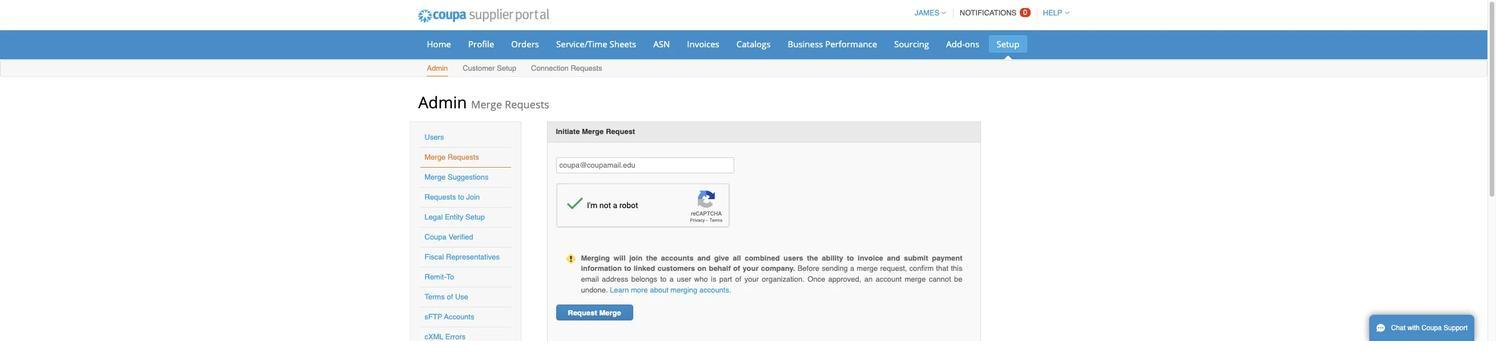Task type: vqa. For each thing, say whether or not it's contained in the screenshot.
"customers"
yes



Task type: describe. For each thing, give the bounding box(es) containing it.
accounts
[[444, 313, 474, 322]]

customer setup
[[463, 64, 516, 73]]

this
[[951, 265, 963, 273]]

merge requests link
[[425, 153, 479, 162]]

an
[[865, 275, 873, 284]]

coupa@coupamail.edu text field
[[556, 158, 734, 174]]

to down the join
[[624, 265, 631, 273]]

connection requests link
[[531, 62, 603, 77]]

legal entity setup
[[425, 213, 485, 222]]

home link
[[420, 35, 459, 53]]

james link
[[910, 9, 947, 17]]

2 vertical spatial setup
[[466, 213, 485, 222]]

before sending a merge request, confirm that this email address belongs to a user who is part of your organization. once approved, an account merge cannot be undone.
[[581, 265, 963, 294]]

join
[[466, 193, 480, 202]]

merge down the users link
[[425, 153, 446, 162]]

users link
[[425, 133, 444, 142]]

part
[[720, 275, 732, 284]]

merge for admin
[[471, 98, 502, 111]]

request,
[[880, 265, 907, 273]]

your inside the before sending a merge request, confirm that this email address belongs to a user who is part of your organization. once approved, an account merge cannot be undone.
[[745, 275, 759, 284]]

initiate
[[556, 127, 580, 136]]

customer setup link
[[462, 62, 517, 77]]

belongs
[[631, 275, 657, 284]]

0 horizontal spatial merge
[[857, 265, 878, 273]]

request merge
[[568, 309, 621, 318]]

1 vertical spatial setup
[[497, 64, 516, 73]]

invoices link
[[680, 35, 727, 53]]

suggestions
[[448, 173, 489, 182]]

entity
[[445, 213, 463, 222]]

to
[[447, 273, 454, 282]]

requests up legal
[[425, 193, 456, 202]]

verified
[[449, 233, 473, 242]]

asn link
[[646, 35, 678, 53]]

help link
[[1038, 9, 1070, 17]]

remit-to link
[[425, 273, 454, 282]]

orders
[[511, 38, 539, 50]]

learn more about merging accounts. link
[[610, 286, 731, 294]]

linked
[[634, 265, 655, 273]]

ons
[[965, 38, 980, 50]]

remit-to
[[425, 273, 454, 282]]

1 and from the left
[[697, 254, 711, 263]]

address
[[602, 275, 628, 284]]

is
[[711, 275, 716, 284]]

accounts
[[661, 254, 694, 263]]

submit
[[904, 254, 928, 263]]

merge for initiate
[[582, 127, 604, 136]]

of inside the before sending a merge request, confirm that this email address belongs to a user who is part of your organization. once approved, an account merge cannot be undone.
[[735, 275, 742, 284]]

connection
[[531, 64, 569, 73]]

with
[[1408, 324, 1420, 332]]

fiscal
[[425, 253, 444, 262]]

0
[[1023, 8, 1028, 17]]

email
[[581, 275, 599, 284]]

profile
[[468, 38, 494, 50]]

catalogs
[[737, 38, 771, 50]]

behalf
[[709, 265, 731, 273]]

coupa inside "button"
[[1422, 324, 1442, 332]]

add-ons
[[946, 38, 980, 50]]

orders link
[[504, 35, 547, 53]]

service/time
[[556, 38, 608, 50]]

chat with coupa support
[[1392, 324, 1468, 332]]

admin for admin
[[427, 64, 448, 73]]

customers
[[658, 265, 695, 273]]

sftp accounts
[[425, 313, 474, 322]]

home
[[427, 38, 451, 50]]

terms of use
[[425, 293, 468, 302]]

add-
[[946, 38, 965, 50]]

to right ability
[[847, 254, 854, 263]]

terms
[[425, 293, 445, 302]]

users
[[425, 133, 444, 142]]

sheets
[[610, 38, 636, 50]]

coupa supplier portal image
[[410, 2, 557, 30]]

learn more about merging accounts.
[[610, 286, 731, 294]]

users
[[784, 254, 804, 263]]

admin merge requests
[[418, 91, 549, 113]]

customer
[[463, 64, 495, 73]]

admin for admin merge requests
[[418, 91, 467, 113]]

merging
[[581, 254, 610, 263]]

to left join
[[458, 193, 464, 202]]

on
[[698, 265, 707, 273]]

more
[[631, 286, 648, 294]]

0 vertical spatial coupa
[[425, 233, 447, 242]]

sftp
[[425, 313, 442, 322]]

user
[[677, 275, 691, 284]]

2 vertical spatial of
[[447, 293, 453, 302]]

1 vertical spatial a
[[670, 275, 674, 284]]



Task type: locate. For each thing, give the bounding box(es) containing it.
sourcing link
[[887, 35, 937, 53]]

0 horizontal spatial request
[[568, 309, 597, 318]]

about
[[650, 286, 669, 294]]

to up about
[[661, 275, 667, 284]]

account
[[876, 275, 902, 284]]

requests to join link
[[425, 193, 480, 202]]

confirm
[[910, 265, 934, 273]]

0 vertical spatial of
[[733, 265, 740, 273]]

coupa
[[425, 233, 447, 242], [1422, 324, 1442, 332]]

setup
[[997, 38, 1020, 50], [497, 64, 516, 73], [466, 213, 485, 222]]

coupa right with
[[1422, 324, 1442, 332]]

sourcing
[[894, 38, 929, 50]]

1 horizontal spatial the
[[807, 254, 818, 263]]

company.
[[761, 265, 795, 273]]

request merge button
[[556, 305, 633, 321]]

coupa verified link
[[425, 233, 473, 242]]

admin
[[427, 64, 448, 73], [418, 91, 467, 113]]

fiscal representatives link
[[425, 253, 500, 262]]

once
[[808, 275, 825, 284]]

approved,
[[829, 275, 862, 284]]

will
[[614, 254, 626, 263]]

your
[[743, 265, 759, 273], [745, 275, 759, 284]]

coupa up fiscal
[[425, 233, 447, 242]]

notifications 0
[[960, 8, 1028, 17]]

merge inside admin merge requests
[[471, 98, 502, 111]]

merging will join the accounts and give all combined users the ability to invoice and submit payment information to linked customers on behalf of your company.
[[581, 254, 963, 273]]

to inside the before sending a merge request, confirm that this email address belongs to a user who is part of your organization. once approved, an account merge cannot be undone.
[[661, 275, 667, 284]]

1 horizontal spatial coupa
[[1422, 324, 1442, 332]]

terms of use link
[[425, 293, 468, 302]]

merge down confirm
[[905, 275, 926, 284]]

1 horizontal spatial merge
[[905, 275, 926, 284]]

0 vertical spatial setup
[[997, 38, 1020, 50]]

setup down join
[[466, 213, 485, 222]]

that
[[936, 265, 949, 273]]

help
[[1043, 9, 1063, 17]]

request inside "button"
[[568, 309, 597, 318]]

ability
[[822, 254, 844, 263]]

profile link
[[461, 35, 502, 53]]

setup right "customer"
[[497, 64, 516, 73]]

requests down connection
[[505, 98, 549, 111]]

0 horizontal spatial the
[[646, 254, 657, 263]]

requests down service/time
[[571, 64, 602, 73]]

business
[[788, 38, 823, 50]]

merge requests
[[425, 153, 479, 162]]

requests up suggestions
[[448, 153, 479, 162]]

cannot
[[929, 275, 951, 284]]

coupa verified
[[425, 233, 473, 242]]

a up learn more about merging accounts.
[[670, 275, 674, 284]]

of right "part"
[[735, 275, 742, 284]]

legal entity setup link
[[425, 213, 485, 222]]

service/time sheets
[[556, 38, 636, 50]]

sftp accounts link
[[425, 313, 474, 322]]

and
[[697, 254, 711, 263], [887, 254, 900, 263]]

give
[[714, 254, 729, 263]]

accounts.
[[700, 286, 731, 294]]

request
[[606, 127, 635, 136], [568, 309, 597, 318]]

the up before
[[807, 254, 818, 263]]

1 vertical spatial request
[[568, 309, 597, 318]]

admin down 'admin' link
[[418, 91, 467, 113]]

merge down learn
[[599, 309, 621, 318]]

1 vertical spatial of
[[735, 275, 742, 284]]

0 horizontal spatial and
[[697, 254, 711, 263]]

join
[[629, 254, 643, 263]]

the up linked at the bottom
[[646, 254, 657, 263]]

merge down merge requests
[[425, 173, 446, 182]]

catalogs link
[[729, 35, 778, 53]]

navigation containing notifications 0
[[910, 2, 1070, 24]]

of down all
[[733, 265, 740, 273]]

notifications
[[960, 9, 1017, 17]]

of
[[733, 265, 740, 273], [735, 275, 742, 284], [447, 293, 453, 302]]

support
[[1444, 324, 1468, 332]]

requests inside admin merge requests
[[505, 98, 549, 111]]

0 vertical spatial request
[[606, 127, 635, 136]]

1 horizontal spatial and
[[887, 254, 900, 263]]

your inside merging will join the accounts and give all combined users the ability to invoice and submit payment information to linked customers on behalf of your company.
[[743, 265, 759, 273]]

learn
[[610, 286, 629, 294]]

request down undone.
[[568, 309, 597, 318]]

requests to join
[[425, 193, 480, 202]]

connection requests
[[531, 64, 602, 73]]

service/time sheets link
[[549, 35, 644, 53]]

1 vertical spatial admin
[[418, 91, 467, 113]]

merge down customer setup link
[[471, 98, 502, 111]]

james
[[915, 9, 940, 17]]

of inside merging will join the accounts and give all combined users the ability to invoice and submit payment information to linked customers on behalf of your company.
[[733, 265, 740, 273]]

and up on on the bottom
[[697, 254, 711, 263]]

merge for request
[[599, 309, 621, 318]]

2 and from the left
[[887, 254, 900, 263]]

information
[[581, 265, 622, 273]]

2 horizontal spatial setup
[[997, 38, 1020, 50]]

admin link
[[426, 62, 449, 77]]

combined
[[745, 254, 780, 263]]

add-ons link
[[939, 35, 987, 53]]

merge right "initiate"
[[582, 127, 604, 136]]

business performance link
[[780, 35, 885, 53]]

to
[[458, 193, 464, 202], [847, 254, 854, 263], [624, 265, 631, 273], [661, 275, 667, 284]]

admin down home
[[427, 64, 448, 73]]

requests
[[571, 64, 602, 73], [505, 98, 549, 111], [448, 153, 479, 162], [425, 193, 456, 202]]

0 vertical spatial a
[[850, 265, 855, 273]]

and up request,
[[887, 254, 900, 263]]

0 horizontal spatial a
[[670, 275, 674, 284]]

setup down notifications 0
[[997, 38, 1020, 50]]

1 vertical spatial your
[[745, 275, 759, 284]]

asn
[[654, 38, 670, 50]]

merge up an
[[857, 265, 878, 273]]

representatives
[[446, 253, 500, 262]]

performance
[[825, 38, 877, 50]]

before
[[798, 265, 820, 273]]

navigation
[[910, 2, 1070, 24]]

chat
[[1392, 324, 1406, 332]]

0 horizontal spatial setup
[[466, 213, 485, 222]]

1 horizontal spatial request
[[606, 127, 635, 136]]

sending
[[822, 265, 848, 273]]

merge suggestions
[[425, 173, 489, 182]]

undone.
[[581, 286, 608, 294]]

remit-
[[425, 273, 447, 282]]

0 horizontal spatial coupa
[[425, 233, 447, 242]]

1 vertical spatial coupa
[[1422, 324, 1442, 332]]

1 vertical spatial merge
[[905, 275, 926, 284]]

merge suggestions link
[[425, 173, 489, 182]]

1 the from the left
[[646, 254, 657, 263]]

use
[[455, 293, 468, 302]]

setup link
[[989, 35, 1027, 53]]

0 vertical spatial your
[[743, 265, 759, 273]]

1 horizontal spatial setup
[[497, 64, 516, 73]]

2 the from the left
[[807, 254, 818, 263]]

a up the approved,
[[850, 265, 855, 273]]

legal
[[425, 213, 443, 222]]

invoices
[[687, 38, 720, 50]]

request up coupa@coupamail.edu text box
[[606, 127, 635, 136]]

0 vertical spatial admin
[[427, 64, 448, 73]]

of left use
[[447, 293, 453, 302]]

merge inside "button"
[[599, 309, 621, 318]]

0 vertical spatial merge
[[857, 265, 878, 273]]

1 horizontal spatial a
[[850, 265, 855, 273]]



